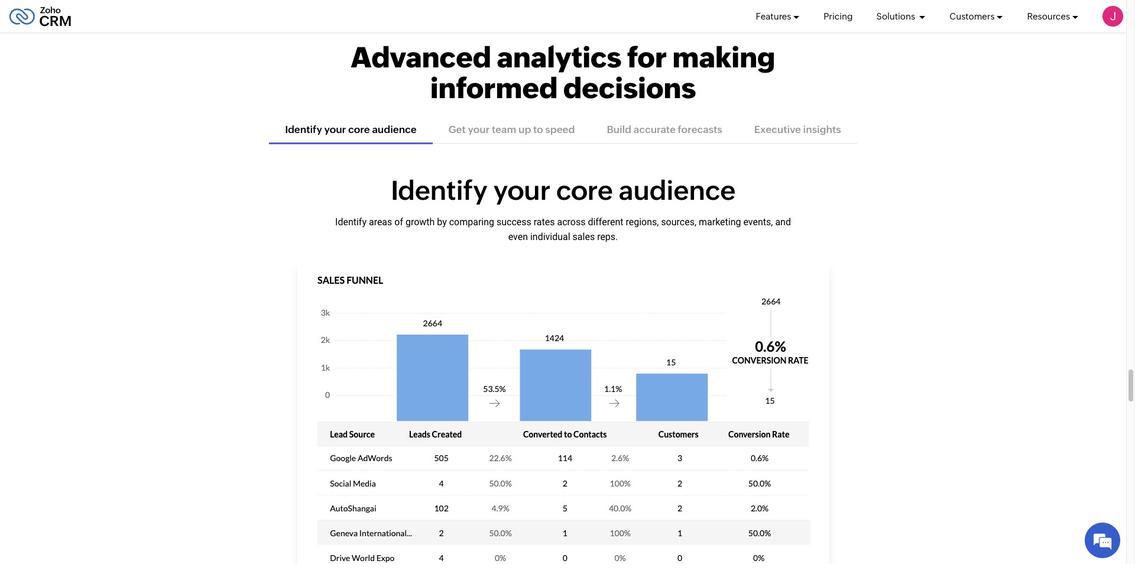 Task type: locate. For each thing, give the bounding box(es) containing it.
0 vertical spatial audience
[[372, 124, 417, 136]]

2 horizontal spatial your
[[493, 175, 550, 206]]

2 horizontal spatial identify
[[391, 175, 488, 206]]

0 horizontal spatial identify
[[285, 124, 322, 136]]

solutions link
[[877, 0, 926, 33]]

identify your core audience
[[285, 124, 417, 136], [391, 175, 736, 206]]

team
[[492, 124, 516, 136]]

audience for identify areas of growth by comparing success rates across different regions, sources, marketing events, and even individual sales reps.
[[619, 175, 736, 206]]

1 horizontal spatial audience
[[619, 175, 736, 206]]

events,
[[743, 216, 773, 228]]

1 vertical spatial identify your core audience
[[391, 175, 736, 206]]

james peterson image
[[1103, 6, 1123, 27]]

comparing
[[449, 216, 494, 228]]

your for areas
[[493, 175, 550, 206]]

executive insights
[[754, 124, 841, 136]]

core
[[348, 124, 370, 136], [556, 175, 613, 206]]

audience
[[372, 124, 417, 136], [619, 175, 736, 206]]

build accurate forecasts
[[607, 124, 722, 136]]

1 horizontal spatial identify
[[335, 216, 367, 228]]

0 vertical spatial identify your core audience
[[285, 124, 417, 136]]

2 vertical spatial identify
[[335, 216, 367, 228]]

0 horizontal spatial core
[[348, 124, 370, 136]]

identify your core audience for comparing
[[391, 175, 736, 206]]

1 vertical spatial identify
[[391, 175, 488, 206]]

areas
[[369, 216, 392, 228]]

0 horizontal spatial your
[[324, 124, 346, 136]]

your
[[324, 124, 346, 136], [468, 124, 490, 136], [493, 175, 550, 206]]

0 vertical spatial identify
[[285, 124, 322, 136]]

advanced analytics for making informed decisions
[[351, 41, 775, 105]]

core for speed
[[348, 124, 370, 136]]

speed
[[545, 124, 575, 136]]

resources link
[[1027, 0, 1079, 33]]

1 vertical spatial core
[[556, 175, 613, 206]]

1 vertical spatial audience
[[619, 175, 736, 206]]

identify
[[285, 124, 322, 136], [391, 175, 488, 206], [335, 216, 367, 228]]

audience for get your team up to speed
[[372, 124, 417, 136]]

0 horizontal spatial audience
[[372, 124, 417, 136]]

0 vertical spatial core
[[348, 124, 370, 136]]

get your team up to speed
[[449, 124, 575, 136]]

1 horizontal spatial core
[[556, 175, 613, 206]]

and
[[775, 216, 791, 228]]

accurate
[[634, 124, 676, 136]]

individual
[[530, 231, 570, 243]]

solutions
[[877, 11, 917, 21]]

advanced
[[351, 41, 491, 74]]



Task type: describe. For each thing, give the bounding box(es) containing it.
to
[[533, 124, 543, 136]]

executive
[[754, 124, 801, 136]]

analytics
[[497, 41, 622, 74]]

making
[[673, 41, 775, 74]]

pricing link
[[824, 0, 853, 33]]

identify your core audience for speed
[[285, 124, 417, 136]]

marketing
[[699, 216, 741, 228]]

identify areas of growth by comparing success rates across different regions, sources, marketing events, and even individual sales reps.
[[335, 216, 791, 243]]

features link
[[756, 0, 800, 33]]

insights
[[803, 124, 841, 136]]

decisions
[[563, 72, 696, 105]]

1 horizontal spatial your
[[468, 124, 490, 136]]

your for your
[[324, 124, 346, 136]]

up
[[519, 124, 531, 136]]

sources,
[[661, 216, 697, 228]]

sales
[[573, 231, 595, 243]]

growth
[[406, 216, 435, 228]]

sales funnel to compare growth image
[[297, 260, 829, 564]]

informed
[[430, 72, 558, 105]]

reps.
[[597, 231, 618, 243]]

identify inside identify areas of growth by comparing success rates across different regions, sources, marketing events, and even individual sales reps.
[[335, 216, 367, 228]]

customers
[[950, 11, 995, 21]]

rates
[[534, 216, 555, 228]]

resources
[[1027, 11, 1070, 21]]

build
[[607, 124, 632, 136]]

of
[[395, 216, 403, 228]]

identify for get
[[285, 124, 322, 136]]

for
[[627, 41, 667, 74]]

by
[[437, 216, 447, 228]]

zoho crm logo image
[[9, 3, 72, 29]]

success
[[497, 216, 531, 228]]

forecasts
[[678, 124, 722, 136]]

across
[[557, 216, 586, 228]]

even
[[508, 231, 528, 243]]

regions,
[[626, 216, 659, 228]]

different
[[588, 216, 623, 228]]

pricing
[[824, 11, 853, 21]]

features
[[756, 11, 791, 21]]

identify for identify
[[391, 175, 488, 206]]

get
[[449, 124, 466, 136]]

core for comparing
[[556, 175, 613, 206]]



Task type: vqa. For each thing, say whether or not it's contained in the screenshot.
up
yes



